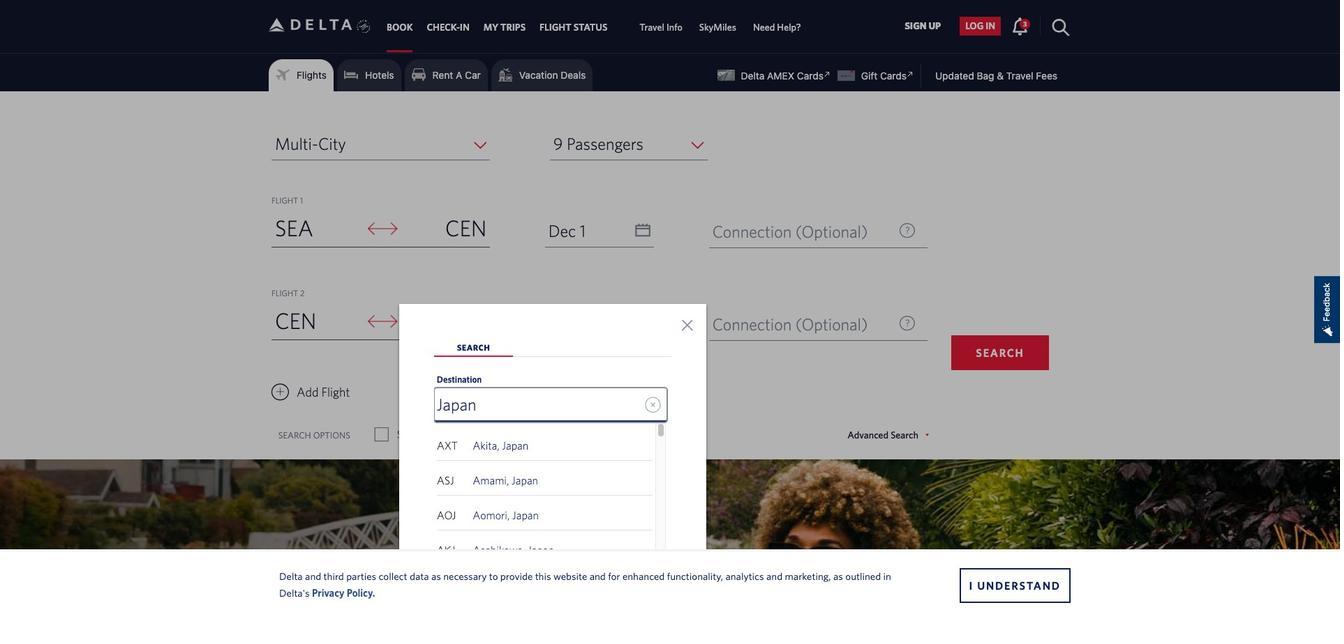 Task type: locate. For each thing, give the bounding box(es) containing it.
1 horizontal spatial in
[[986, 20, 995, 32]]

0 horizontal spatial in
[[883, 571, 891, 582]]

in right log
[[986, 20, 995, 32]]

delta up delta's at the left of page
[[279, 571, 303, 582]]

updated bag & travel fees
[[935, 70, 1057, 82]]

sea link
[[272, 211, 363, 247]]

(optional) for sea
[[795, 222, 868, 241]]

privacy policy.
[[312, 587, 375, 599]]

2 connection (optional) from the top
[[712, 315, 868, 334]]

as left outlined
[[833, 571, 843, 582]]

japan
[[502, 440, 528, 452], [512, 475, 538, 487], [512, 510, 539, 522], [528, 544, 554, 557]]

travel right '&'
[[1006, 70, 1033, 82]]

connection (optional) for cen
[[712, 315, 868, 334]]

check-in link
[[427, 15, 470, 40]]

Refundable Fares checkbox
[[500, 428, 512, 442]]

i understand button
[[959, 568, 1071, 603]]

add
[[297, 385, 319, 400]]

log in button
[[960, 17, 1001, 35]]

delta air lines image
[[269, 3, 352, 47]]

sign up link
[[899, 17, 947, 35]]

tab list containing axt
[[434, 339, 671, 620]]

sign
[[905, 20, 927, 32]]

flight right add
[[321, 385, 350, 400]]

japan for akita, japan
[[502, 440, 528, 452]]

delta amex cards link
[[717, 70, 824, 82]]

options
[[313, 430, 350, 441]]

None text field
[[545, 215, 654, 248]]

as
[[431, 571, 441, 582], [833, 571, 843, 582]]

0 vertical spatial cen
[[445, 215, 487, 241]]

necessary
[[443, 571, 487, 582]]

flight left 2
[[272, 288, 298, 298]]

amex
[[767, 70, 794, 82]]

search for search options
[[278, 430, 311, 441]]

1 horizontal spatial search
[[457, 343, 490, 352]]

1 horizontal spatial delta
[[741, 70, 765, 82]]

1 vertical spatial cen link
[[272, 304, 363, 340]]

help?
[[777, 22, 801, 33]]

travel inside travel info link
[[640, 22, 664, 33]]

japan for aomori, japan
[[512, 510, 539, 522]]

2 connection from the top
[[712, 315, 792, 334]]

flight status
[[540, 22, 607, 33]]

Destination text field
[[435, 389, 667, 422]]

connection (optional) link for cen
[[709, 308, 928, 341]]

tab list containing book
[[380, 0, 810, 53]]

1 vertical spatial tab list
[[434, 339, 671, 620]]

amami,
[[473, 475, 509, 487]]

flight left 1 in the left of the page
[[272, 195, 298, 205]]

1 horizontal spatial travel
[[1006, 70, 1033, 82]]

book
[[387, 22, 413, 33]]

1 horizontal spatial cen link
[[399, 211, 490, 247]]

connection (optional) link for sea
[[709, 216, 928, 248]]

connection (optional) for sea
[[712, 222, 868, 241]]

sea
[[275, 215, 313, 241]]

cen
[[445, 215, 487, 241], [275, 308, 316, 334]]

search options
[[278, 430, 350, 441]]

and left 'third'
[[305, 571, 321, 582]]

0 vertical spatial tab list
[[380, 0, 810, 53]]

for
[[608, 571, 620, 582]]

car
[[465, 69, 481, 81]]

1 vertical spatial delta
[[279, 571, 303, 582]]

0 vertical spatial flight
[[272, 195, 298, 205]]

flight
[[272, 195, 298, 205], [272, 288, 298, 298], [321, 385, 350, 400]]

1 connection from the top
[[712, 222, 792, 241]]

as right data
[[431, 571, 441, 582]]

in inside delta and third parties collect data as necessary to provide this website and for enhanced functionality, analytics and marketing, as outlined in delta's
[[883, 571, 891, 582]]

tab list
[[380, 0, 810, 53], [434, 339, 671, 620]]

(optional) for cen
[[795, 315, 868, 334]]

japan right akita,
[[502, 440, 528, 452]]

travel info link
[[640, 15, 682, 40]]

1 as from the left
[[431, 571, 441, 582]]

0 horizontal spatial search
[[278, 430, 311, 441]]

in right outlined
[[883, 571, 891, 582]]

in
[[986, 20, 995, 32], [883, 571, 891, 582]]

delta's
[[279, 587, 310, 599]]

fares
[[568, 429, 589, 440]]

0 vertical spatial connection
[[712, 222, 792, 241]]

miles
[[439, 429, 462, 440]]

1 (optional) from the top
[[795, 222, 868, 241]]

1 vertical spatial (optional)
[[795, 315, 868, 334]]

delta left amex
[[741, 70, 765, 82]]

rent a car link
[[412, 65, 481, 86]]

flight
[[540, 22, 571, 33]]

0 vertical spatial delta
[[741, 70, 765, 82]]

2 and from the left
[[590, 571, 606, 582]]

enhanced
[[623, 571, 665, 582]]

in inside button
[[986, 20, 995, 32]]

search inside search link
[[457, 343, 490, 352]]

shop
[[397, 429, 417, 440]]

asahikawa, japan
[[473, 544, 554, 557]]

0 horizontal spatial cen
[[275, 308, 316, 334]]

delta for delta amex cards
[[741, 70, 765, 82]]

flights
[[297, 69, 327, 81]]

add flight
[[297, 385, 350, 400]]

and left "for"
[[590, 571, 606, 582]]

i
[[969, 580, 974, 592]]

and right analytics
[[766, 571, 783, 582]]

delta inside delta and third parties collect data as necessary to provide this website and for enhanced functionality, analytics and marketing, as outlined in delta's
[[279, 571, 303, 582]]

info
[[667, 22, 682, 33]]

search
[[457, 343, 490, 352], [976, 347, 1024, 359], [278, 430, 311, 441]]

1 connection (optional) link from the top
[[709, 216, 928, 248]]

connection (optional) link
[[709, 216, 928, 248], [709, 308, 928, 341]]

2 horizontal spatial and
[[766, 571, 783, 582]]

delta and third parties collect data as necessary to provide this website and for enhanced functionality, analytics and marketing, as outlined in delta's
[[279, 571, 891, 599]]

cards right amex
[[797, 70, 824, 82]]

0 horizontal spatial cards
[[797, 70, 824, 82]]

delta
[[741, 70, 765, 82], [279, 571, 303, 582]]

vacation deals
[[519, 69, 586, 81]]

none text field inside book tab panel
[[545, 215, 654, 248]]

0 horizontal spatial travel
[[640, 22, 664, 33]]

0 horizontal spatial cen link
[[272, 304, 363, 340]]

travel left info
[[640, 22, 664, 33]]

hotels link
[[344, 65, 394, 86]]

my trips link
[[484, 15, 526, 40]]

1 vertical spatial in
[[883, 571, 891, 582]]

0 vertical spatial (optional)
[[795, 222, 868, 241]]

search link
[[434, 339, 513, 357]]

None text field
[[545, 308, 654, 341]]

japan right amami,
[[512, 475, 538, 487]]

0 vertical spatial cen link
[[399, 211, 490, 247]]

connection (optional)
[[712, 222, 868, 241], [712, 315, 868, 334]]

(optional)
[[795, 222, 868, 241], [795, 315, 868, 334]]

1 horizontal spatial as
[[833, 571, 843, 582]]

connection for sea
[[712, 222, 792, 241]]

cards
[[797, 70, 824, 82], [880, 70, 907, 82]]

0 vertical spatial connection (optional)
[[712, 222, 868, 241]]

cen link
[[399, 211, 490, 247], [272, 304, 363, 340]]

0 horizontal spatial and
[[305, 571, 321, 582]]

1 vertical spatial travel
[[1006, 70, 1033, 82]]

understand
[[977, 580, 1061, 592]]

parties
[[346, 571, 376, 582]]

1 horizontal spatial and
[[590, 571, 606, 582]]

0 vertical spatial connection (optional) link
[[709, 216, 928, 248]]

website
[[553, 571, 587, 582]]

0 horizontal spatial delta
[[279, 571, 303, 582]]

amami, japan
[[473, 475, 538, 487]]

2 (optional) from the top
[[795, 315, 868, 334]]

2 horizontal spatial search
[[976, 347, 1024, 359]]

1 vertical spatial connection (optional)
[[712, 315, 868, 334]]

2 connection (optional) link from the top
[[709, 308, 928, 341]]

1
[[300, 195, 303, 205]]

0 vertical spatial in
[[986, 20, 995, 32]]

japan right aomori,
[[512, 510, 539, 522]]

1 connection (optional) from the top
[[712, 222, 868, 241]]

1 vertical spatial connection
[[712, 315, 792, 334]]

log in
[[965, 20, 995, 32]]

japan up this
[[528, 544, 554, 557]]

flights link
[[276, 65, 327, 86]]

collect
[[379, 571, 407, 582]]

1 horizontal spatial cards
[[880, 70, 907, 82]]

cards right gift
[[880, 70, 907, 82]]

0 horizontal spatial as
[[431, 571, 441, 582]]

vacation deals link
[[498, 65, 586, 86]]

2 vertical spatial flight
[[321, 385, 350, 400]]

flight 1
[[272, 195, 303, 205]]

search inside search button
[[976, 347, 1024, 359]]

1 vertical spatial flight
[[272, 288, 298, 298]]

1 vertical spatial connection (optional) link
[[709, 308, 928, 341]]

​
[[486, 429, 488, 440]]

asahikawa,
[[473, 544, 525, 557]]

analytics
[[725, 571, 764, 582]]

0 vertical spatial travel
[[640, 22, 664, 33]]



Task type: describe. For each thing, give the bounding box(es) containing it.
provide
[[500, 571, 533, 582]]

marketing,
[[785, 571, 831, 582]]

deals
[[561, 69, 586, 81]]

refundable fares
[[521, 429, 589, 440]]

aomori,
[[473, 510, 510, 522]]

need
[[753, 22, 775, 33]]

outlined
[[845, 571, 881, 582]]

skymiles link
[[699, 15, 736, 40]]

delta for delta and third parties collect data as necessary to provide this website and for enhanced functionality, analytics and marketing, as outlined in delta's
[[279, 571, 303, 582]]

3 link
[[1011, 17, 1030, 35]]

Shop with Miles checkbox
[[375, 428, 388, 442]]

updated
[[935, 70, 974, 82]]

to
[[489, 571, 498, 582]]

i understand
[[969, 580, 1061, 592]]

sign up
[[905, 20, 941, 32]]

check-
[[427, 22, 460, 33]]

&
[[997, 70, 1004, 82]]

1 horizontal spatial cen
[[445, 215, 487, 241]]

add flight button
[[272, 382, 350, 403]]

japan for asahikawa, japan
[[528, 544, 554, 557]]

third
[[324, 571, 344, 582]]

vacation
[[519, 69, 558, 81]]

3 and from the left
[[766, 571, 783, 582]]

policy.
[[347, 587, 375, 599]]

destination
[[437, 375, 482, 385]]

a
[[456, 69, 462, 81]]

2
[[300, 288, 305, 298]]

in
[[460, 22, 470, 33]]

gift cards
[[861, 70, 907, 82]]

refundable
[[521, 429, 566, 440]]

skyteam image
[[357, 5, 370, 48]]

need help? link
[[753, 15, 801, 40]]

book link
[[387, 15, 413, 40]]

shop with miles
[[397, 429, 462, 440]]

flight for cen
[[272, 288, 298, 298]]

privacy policy. link
[[312, 587, 375, 599]]

log
[[965, 20, 984, 32]]

search button
[[951, 336, 1049, 371]]

flight inside button
[[321, 385, 350, 400]]

check-in
[[427, 22, 470, 33]]

flight for sea
[[272, 195, 298, 205]]

travel info
[[640, 22, 682, 33]]

rent a car
[[432, 69, 481, 81]]

2 cards from the left
[[880, 70, 907, 82]]

flight 2
[[272, 288, 305, 298]]

aomori, japan
[[473, 510, 539, 522]]

skymiles
[[699, 22, 736, 33]]

1 vertical spatial cen
[[275, 308, 316, 334]]

akj
[[437, 544, 455, 557]]

2 as from the left
[[833, 571, 843, 582]]

this
[[535, 571, 551, 582]]

3
[[1023, 19, 1027, 28]]

akita,
[[473, 440, 499, 452]]

asj
[[437, 475, 454, 487]]

1 and from the left
[[305, 571, 321, 582]]

axt
[[437, 440, 458, 452]]

need help?
[[753, 22, 801, 33]]

akita, japan
[[473, 440, 528, 452]]

book tab panel
[[0, 91, 1340, 460]]

delta amex cards
[[741, 70, 824, 82]]

my trips
[[484, 22, 526, 33]]

data
[[410, 571, 429, 582]]

none text field inside book tab panel
[[545, 308, 654, 341]]

rent
[[432, 69, 453, 81]]

bag
[[977, 70, 994, 82]]

fees
[[1036, 70, 1057, 82]]

privacy
[[312, 587, 344, 599]]

1 cards from the left
[[797, 70, 824, 82]]

up
[[929, 20, 941, 32]]

search for search button
[[976, 347, 1024, 359]]

flight status link
[[540, 15, 607, 40]]

connection for cen
[[712, 315, 792, 334]]

my
[[484, 22, 498, 33]]

gift
[[861, 70, 877, 82]]

trips
[[500, 22, 526, 33]]

gift cards link
[[837, 70, 907, 82]]

updated bag & travel fees link
[[921, 70, 1057, 82]]

japan for amami, japan
[[512, 475, 538, 487]]

status
[[573, 22, 607, 33]]



Task type: vqa. For each thing, say whether or not it's contained in the screenshot.


